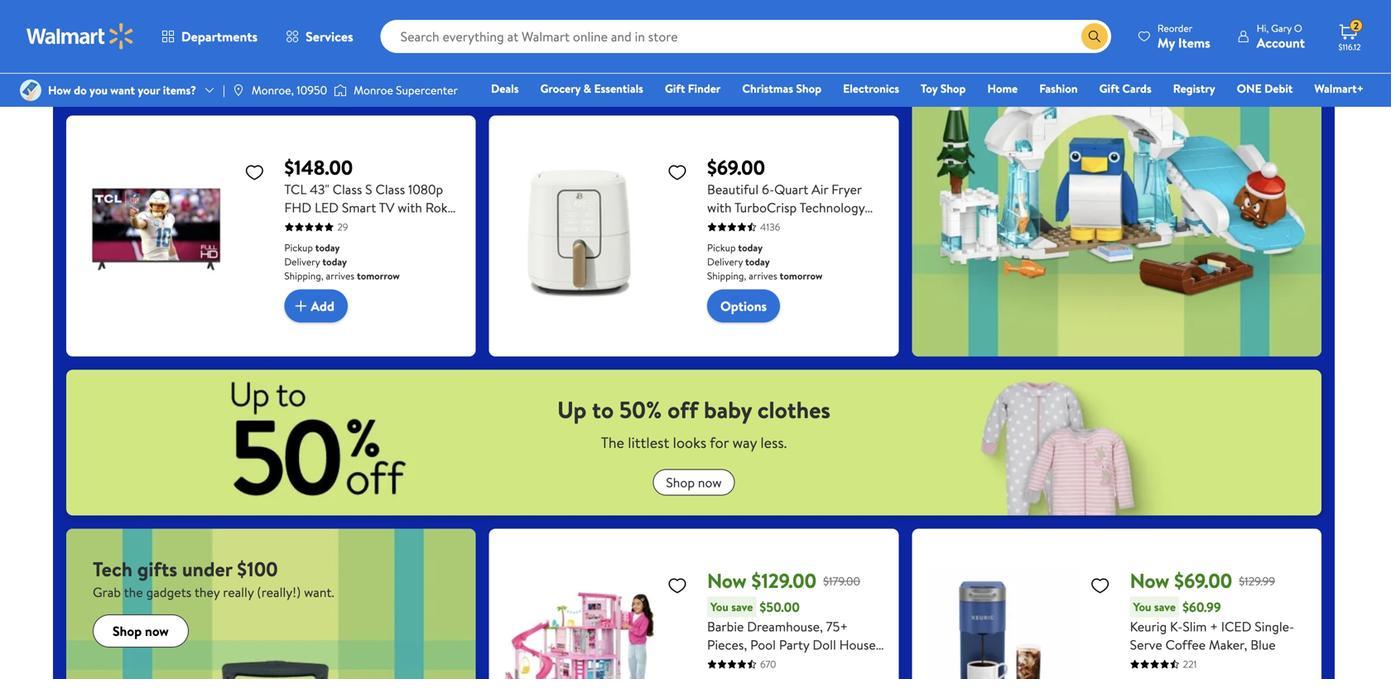 Task type: describe. For each thing, give the bounding box(es) containing it.
shop now for baby
[[666, 473, 722, 492]]

pickup for $148.00
[[284, 241, 313, 255]]

cards
[[1123, 80, 1152, 97]]

pieces,
[[707, 636, 747, 654]]

delivery for $148.00
[[284, 255, 320, 269]]

and
[[707, 217, 728, 235]]

 image for monroe supercenter
[[334, 82, 347, 99]]

1 horizontal spatial add button
[[707, 31, 771, 64]]

slide
[[779, 654, 807, 672]]

$179.00
[[824, 573, 861, 589]]

s
[[365, 180, 373, 198]]

50%
[[620, 394, 662, 426]]

670
[[760, 657, 776, 671]]

you
[[90, 82, 108, 98]]

turbocrisp
[[735, 198, 797, 217]]

$60.99
[[1183, 598, 1222, 616]]

add to favorites list, keurig k-slim + iced single-serve coffee maker, blue image
[[1091, 575, 1111, 596]]

tech
[[93, 556, 133, 583]]

walmart image
[[27, 23, 134, 50]]

save for $69.00
[[1155, 599, 1176, 615]]

2 class from the left
[[376, 180, 405, 198]]

supercenter
[[396, 82, 458, 98]]

shop inside toy shop link
[[941, 80, 966, 97]]

shipping, for $69.00
[[707, 269, 747, 283]]

up to 50% off baby clothes the littlest looks for way less.
[[558, 394, 831, 453]]

they
[[195, 583, 220, 601]]

do
[[74, 82, 87, 98]]

 image for monroe, 10950
[[232, 84, 245, 97]]

tomorrow up christmas shop link
[[780, 10, 823, 25]]

reorder
[[1158, 21, 1193, 35]]

led
[[315, 198, 339, 217]]

today down 43s310r
[[315, 241, 340, 255]]

registry link
[[1166, 80, 1223, 97]]

grocery & essentials link
[[533, 80, 651, 97]]

party
[[779, 636, 810, 654]]

items
[[1179, 34, 1211, 52]]

add for right add button
[[734, 38, 758, 57]]

$148.00 tcl 43" class s class 1080p fhd led smart tv with roku tv - 43s310r (new)
[[284, 154, 455, 235]]

drew
[[792, 235, 823, 253]]

deals
[[491, 80, 519, 97]]

services button
[[272, 17, 367, 56]]

technology
[[800, 198, 865, 217]]

tomorrow for $148.00
[[357, 269, 400, 283]]

toy shop link
[[914, 80, 974, 97]]

story
[[745, 654, 776, 672]]

0 horizontal spatial options link
[[284, 31, 357, 64]]

keurig
[[1130, 618, 1167, 636]]

christmas
[[743, 80, 794, 97]]

single-
[[1255, 618, 1295, 636]]

one
[[1237, 80, 1262, 97]]

you save $50.00 barbie dreamhouse, 75+ pieces, pool party doll house with 3 story slide
[[707, 598, 876, 672]]

arrives for $69.00
[[749, 269, 778, 283]]

walmart+
[[1315, 80, 1364, 97]]

walmart+ link
[[1307, 80, 1372, 97]]

pickup today delivery today shipping, arrives tomorrow for $69.00
[[707, 241, 823, 283]]

arrives for $148.00
[[326, 269, 355, 283]]

|
[[223, 82, 225, 98]]

pool
[[751, 636, 776, 654]]

gift for gift cards
[[1100, 80, 1120, 97]]

roku
[[426, 198, 455, 217]]

Search search field
[[381, 20, 1112, 53]]

how do you want your items?
[[48, 82, 196, 98]]

$69.00 inside $69.00 beautiful 6-quart air fryer with turbocrisp technology and touch-activated display, white icing by drew barrymore
[[707, 154, 766, 181]]

beautiful
[[707, 180, 759, 198]]

tomorrow for $69.00
[[780, 269, 823, 283]]

items?
[[163, 82, 196, 98]]

services
[[306, 27, 353, 46]]

search icon image
[[1088, 30, 1102, 43]]

the
[[601, 432, 625, 453]]

my
[[1158, 34, 1176, 52]]

today down touch- at the right top
[[738, 241, 763, 255]]

serve
[[1130, 636, 1163, 654]]

shop down looks
[[666, 473, 695, 492]]

doll
[[813, 636, 837, 654]]

display,
[[828, 217, 872, 235]]

gary
[[1272, 21, 1292, 35]]

$100
[[237, 556, 278, 583]]

$116.12
[[1339, 41, 1361, 53]]

(really!)
[[257, 583, 301, 601]]

shop down the
[[113, 622, 142, 640]]

activated
[[770, 217, 825, 235]]

shop now for grab
[[113, 622, 169, 640]]

barbie
[[707, 618, 744, 636]]

reorder my items
[[1158, 21, 1211, 52]]

way
[[733, 432, 757, 453]]

add to cart image for left add button
[[291, 296, 311, 316]]

now for grab
[[145, 622, 169, 640]]

pickup for $69.00
[[707, 241, 736, 255]]

-
[[303, 217, 308, 235]]

1 horizontal spatial options link
[[707, 290, 780, 323]]

now for now $69.00
[[1130, 567, 1170, 595]]

in 2 days
[[357, 10, 394, 25]]

grab
[[93, 583, 121, 601]]

maker,
[[1209, 636, 1248, 654]]

fashion link
[[1032, 80, 1086, 97]]

the
[[124, 583, 143, 601]]

1080p
[[408, 180, 443, 198]]

icing
[[745, 235, 772, 253]]

baby
[[704, 394, 752, 426]]

home link
[[980, 80, 1026, 97]]

add to favorites list, beautiful 6-quart air fryer with turbocrisp technology and touch-activated display, white icing by drew barrymore image
[[668, 162, 688, 183]]

blue
[[1251, 636, 1276, 654]]

gift finder link
[[658, 80, 728, 97]]

save for $129.00
[[732, 599, 753, 615]]

how
[[48, 82, 71, 98]]

shipping, for $148.00
[[284, 269, 324, 283]]

quart
[[775, 180, 809, 198]]

dreamhouse,
[[747, 618, 823, 636]]

essentials
[[594, 80, 644, 97]]

by
[[775, 235, 789, 253]]

1 horizontal spatial $69.00
[[1175, 567, 1233, 595]]

today down 29
[[323, 255, 347, 269]]

arrives up 'christmas'
[[749, 10, 778, 25]]

now for now $129.00
[[707, 567, 747, 595]]

shipping, up finder
[[707, 10, 747, 25]]

fhd
[[284, 198, 312, 217]]

shop now button for baby
[[653, 469, 735, 496]]

monroe, 10950
[[252, 82, 327, 98]]



Task type: vqa. For each thing, say whether or not it's contained in the screenshot.
Hot holiday toys Check off your list with the best.
no



Task type: locate. For each thing, give the bounding box(es) containing it.
with inside $69.00 beautiful 6-quart air fryer with turbocrisp technology and touch-activated display, white icing by drew barrymore
[[707, 198, 732, 217]]

1 horizontal spatial pickup
[[707, 241, 736, 255]]

iced
[[1222, 618, 1252, 636]]

0 horizontal spatial delivery
[[284, 255, 320, 269]]

add button down -
[[284, 290, 348, 323]]

now down gadgets
[[145, 622, 169, 640]]

you up keurig
[[1134, 599, 1152, 615]]

off
[[668, 394, 699, 426]]

add to favorites list, tcl 43" class s class 1080p fhd led smart tv with roku tv - 43s310r (new) image
[[245, 162, 265, 183]]

shipping, down white
[[707, 269, 747, 283]]

add button
[[707, 31, 771, 64], [284, 290, 348, 323]]

0 horizontal spatial  image
[[20, 80, 41, 101]]

save inside you save $50.00 barbie dreamhouse, 75+ pieces, pool party doll house with 3 story slide
[[732, 599, 753, 615]]

for
[[710, 432, 729, 453]]

add down 43s310r
[[311, 297, 335, 315]]

2 you from the left
[[1134, 599, 1152, 615]]

1 vertical spatial shop now button
[[93, 615, 189, 648]]

class left s
[[333, 180, 362, 198]]

1 horizontal spatial add to cart image
[[714, 38, 734, 58]]

shop now down the
[[113, 622, 169, 640]]

options
[[298, 39, 344, 57], [721, 297, 767, 315]]

pickup today delivery today shipping, arrives tomorrow down the 4136
[[707, 241, 823, 283]]

0 vertical spatial shop now
[[666, 473, 722, 492]]

$69.00 up 'turbocrisp'
[[707, 154, 766, 181]]

today down the icing
[[746, 255, 770, 269]]

1 horizontal spatial gift
[[1100, 80, 1120, 97]]

with for $148.00
[[398, 198, 422, 217]]

0 horizontal spatial now
[[145, 622, 169, 640]]

toy shop
[[921, 80, 966, 97]]

+
[[1211, 618, 1219, 636]]

class right s
[[376, 180, 405, 198]]

gift for gift finder
[[665, 80, 685, 97]]

home
[[988, 80, 1018, 97]]

shipping, down -
[[284, 269, 324, 283]]

pickup
[[284, 241, 313, 255], [707, 241, 736, 255]]

hi,
[[1257, 21, 1269, 35]]

departments button
[[147, 17, 272, 56]]

shipping,
[[707, 10, 747, 25], [284, 269, 324, 283], [707, 269, 747, 283]]

$50.00
[[760, 598, 800, 616]]

delivery down white
[[707, 255, 743, 269]]

$69.00 beautiful 6-quart air fryer with turbocrisp technology and touch-activated display, white icing by drew barrymore
[[707, 154, 872, 271]]

options up 10950
[[298, 39, 344, 57]]

shop now button down looks
[[653, 469, 735, 496]]

smart
[[342, 198, 376, 217]]

2 delivery from the left
[[707, 255, 743, 269]]

0 horizontal spatial shop now button
[[93, 615, 189, 648]]

options link up 10950
[[284, 31, 357, 64]]

2 pickup today delivery today shipping, arrives tomorrow from the left
[[707, 241, 823, 283]]

arrives down 29
[[326, 269, 355, 283]]

0 horizontal spatial $69.00
[[707, 154, 766, 181]]

tomorrow
[[780, 10, 823, 25], [357, 269, 400, 283], [780, 269, 823, 283]]

toy
[[921, 80, 938, 97]]

add button down shipping, arrives tomorrow
[[707, 31, 771, 64]]

1 horizontal spatial save
[[1155, 599, 1176, 615]]

tv left -
[[284, 217, 300, 235]]

days
[[375, 10, 394, 25]]

0 horizontal spatial pickup
[[284, 241, 313, 255]]

k-
[[1171, 618, 1183, 636]]

shop
[[796, 80, 822, 97], [941, 80, 966, 97], [666, 473, 695, 492], [113, 622, 142, 640]]

shop right the "toy"
[[941, 80, 966, 97]]

1 vertical spatial shop now
[[113, 622, 169, 640]]

0 horizontal spatial you
[[711, 599, 729, 615]]

0 horizontal spatial tv
[[284, 217, 300, 235]]

your
[[138, 82, 160, 98]]

0 vertical spatial now
[[698, 473, 722, 492]]

with left 3
[[707, 654, 732, 672]]

0 vertical spatial add
[[734, 38, 758, 57]]

tech gifts under $100 grab the gadgets they really (really!) want.
[[93, 556, 334, 601]]

tv right s
[[379, 198, 395, 217]]

really
[[223, 583, 254, 601]]

0 horizontal spatial save
[[732, 599, 753, 615]]

0 horizontal spatial shop now
[[113, 622, 169, 640]]

0 horizontal spatial class
[[333, 180, 362, 198]]

1 vertical spatial add to cart image
[[291, 296, 311, 316]]

0 vertical spatial add button
[[707, 31, 771, 64]]

3
[[735, 654, 742, 672]]

0 horizontal spatial pickup today delivery today shipping, arrives tomorrow
[[284, 241, 400, 283]]

gift finder
[[665, 80, 721, 97]]

now $69.00 $129.99
[[1130, 567, 1276, 595]]

fashion
[[1040, 80, 1078, 97]]

0 vertical spatial options
[[298, 39, 344, 57]]

$148.00
[[284, 154, 353, 181]]

2 right in
[[367, 10, 373, 25]]

pickup down -
[[284, 241, 313, 255]]

0 horizontal spatial add
[[311, 297, 335, 315]]

1 horizontal spatial delivery
[[707, 255, 743, 269]]

0 vertical spatial $69.00
[[707, 154, 766, 181]]

2
[[367, 10, 373, 25], [1354, 19, 1360, 33]]

you inside you save $50.00 barbie dreamhouse, 75+ pieces, pool party doll house with 3 story slide
[[711, 599, 729, 615]]

 image for how do you want your items?
[[20, 80, 41, 101]]

now
[[707, 567, 747, 595], [1130, 567, 1170, 595]]

gift left cards
[[1100, 80, 1120, 97]]

1 pickup today delivery today shipping, arrives tomorrow from the left
[[284, 241, 400, 283]]

in
[[357, 10, 365, 25]]

$69.00 up $60.99
[[1175, 567, 1233, 595]]

2 up $116.12 on the top of the page
[[1354, 19, 1360, 33]]

1 vertical spatial options link
[[707, 290, 780, 323]]

grocery & essentials
[[541, 80, 644, 97]]

0 horizontal spatial 2
[[367, 10, 373, 25]]

arrives down the icing
[[749, 269, 778, 283]]

add to favorites list, barbie dreamhouse, 75+ pieces, pool party doll house with 3 story slide image
[[668, 575, 688, 596]]

pickup today delivery today shipping, arrives tomorrow for $148.00
[[284, 241, 400, 283]]

1 horizontal spatial now
[[1130, 567, 1170, 595]]

add to cart image
[[714, 38, 734, 58], [291, 296, 311, 316]]

 image right |
[[232, 84, 245, 97]]

0 vertical spatial shop now button
[[653, 469, 735, 496]]

under
[[182, 556, 232, 583]]

want.
[[304, 583, 334, 601]]

gift
[[665, 80, 685, 97], [1100, 80, 1120, 97]]

now down for
[[698, 473, 722, 492]]

0 horizontal spatial add to cart image
[[291, 296, 311, 316]]

1 vertical spatial add button
[[284, 290, 348, 323]]

&
[[584, 80, 592, 97]]

class
[[333, 180, 362, 198], [376, 180, 405, 198]]

shop now button for grab
[[93, 615, 189, 648]]

$129.00
[[752, 567, 817, 595]]

with left roku
[[398, 198, 422, 217]]

0 horizontal spatial gift
[[665, 80, 685, 97]]

with inside you save $50.00 barbie dreamhouse, 75+ pieces, pool party doll house with 3 story slide
[[707, 654, 732, 672]]

delivery for $69.00
[[707, 255, 743, 269]]

gift cards link
[[1092, 80, 1160, 97]]

add to cart image up finder
[[714, 38, 734, 58]]

1 you from the left
[[711, 599, 729, 615]]

$69.00
[[707, 154, 766, 181], [1175, 567, 1233, 595]]

$129.99
[[1239, 573, 1276, 589]]

options link down barrymore at the right of page
[[707, 290, 780, 323]]

tcl
[[284, 180, 307, 198]]

looks
[[673, 432, 707, 453]]

slim
[[1183, 618, 1207, 636]]

0 horizontal spatial add button
[[284, 290, 348, 323]]

departments
[[181, 27, 258, 46]]

221
[[1183, 657, 1197, 671]]

you for now $129.00
[[711, 599, 729, 615]]

(new)
[[365, 217, 400, 235]]

now for baby
[[698, 473, 722, 492]]

christmas shop link
[[735, 80, 829, 97]]

gift left finder
[[665, 80, 685, 97]]

1 vertical spatial now
[[145, 622, 169, 640]]

2 now from the left
[[1130, 567, 1170, 595]]

 image left how at the left
[[20, 80, 41, 101]]

1 class from the left
[[333, 180, 362, 198]]

1 gift from the left
[[665, 80, 685, 97]]

add down shipping, arrives tomorrow
[[734, 38, 758, 57]]

1 now from the left
[[707, 567, 747, 595]]

0 vertical spatial add to cart image
[[714, 38, 734, 58]]

you inside you save $60.99 keurig k-slim + iced single- serve coffee maker, blue
[[1134, 599, 1152, 615]]

electronics link
[[836, 80, 907, 97]]

6-
[[762, 180, 775, 198]]

1 horizontal spatial now
[[698, 473, 722, 492]]

1 delivery from the left
[[284, 255, 320, 269]]

now
[[698, 473, 722, 492], [145, 622, 169, 640]]

shop inside christmas shop link
[[796, 80, 822, 97]]

tomorrow down drew at top
[[780, 269, 823, 283]]

1 horizontal spatial you
[[1134, 599, 1152, 615]]

1 pickup from the left
[[284, 241, 313, 255]]

2 pickup from the left
[[707, 241, 736, 255]]

you up barbie
[[711, 599, 729, 615]]

tomorrow down the (new)
[[357, 269, 400, 283]]

shop now down looks
[[666, 473, 722, 492]]

pickup today delivery today shipping, arrives tomorrow
[[284, 241, 400, 283], [707, 241, 823, 283]]

one debit
[[1237, 80, 1293, 97]]

add for left add button
[[311, 297, 335, 315]]

1 horizontal spatial shop now
[[666, 473, 722, 492]]

 image
[[20, 80, 41, 101], [334, 82, 347, 99], [232, 84, 245, 97]]

1 horizontal spatial tv
[[379, 198, 395, 217]]

air
[[812, 180, 829, 198]]

1 vertical spatial options
[[721, 297, 767, 315]]

monroe
[[354, 82, 393, 98]]

10950
[[297, 82, 327, 98]]

1 horizontal spatial shop now button
[[653, 469, 735, 496]]

 image right 10950
[[334, 82, 347, 99]]

0 vertical spatial options link
[[284, 31, 357, 64]]

1 vertical spatial $69.00
[[1175, 567, 1233, 595]]

29
[[337, 220, 348, 234]]

shop right 'christmas'
[[796, 80, 822, 97]]

2 gift from the left
[[1100, 80, 1120, 97]]

1 horizontal spatial 2
[[1354, 19, 1360, 33]]

monroe supercenter
[[354, 82, 458, 98]]

75+
[[826, 618, 848, 636]]

0 horizontal spatial options
[[298, 39, 344, 57]]

with for you
[[707, 654, 732, 672]]

options down barrymore at the right of page
[[721, 297, 767, 315]]

2 horizontal spatial  image
[[334, 82, 347, 99]]

pickup today delivery today shipping, arrives tomorrow down 29
[[284, 241, 400, 283]]

add to cart image for right add button
[[714, 38, 734, 58]]

account
[[1257, 34, 1306, 52]]

delivery down -
[[284, 255, 320, 269]]

now up keurig
[[1130, 567, 1170, 595]]

less.
[[761, 432, 787, 453]]

to
[[592, 394, 614, 426]]

1 horizontal spatial pickup today delivery today shipping, arrives tomorrow
[[707, 241, 823, 283]]

1 horizontal spatial add
[[734, 38, 758, 57]]

white
[[707, 235, 741, 253]]

pickup down and
[[707, 241, 736, 255]]

add to cart image down -
[[291, 296, 311, 316]]

Walmart Site-Wide search field
[[381, 20, 1112, 53]]

save up barbie
[[732, 599, 753, 615]]

1 save from the left
[[732, 599, 753, 615]]

with inside "$148.00 tcl 43" class s class 1080p fhd led smart tv with roku tv - 43s310r (new)"
[[398, 198, 422, 217]]

shipping, arrives tomorrow
[[707, 10, 823, 25]]

1 vertical spatial add
[[311, 297, 335, 315]]

save inside you save $60.99 keurig k-slim + iced single- serve coffee maker, blue
[[1155, 599, 1176, 615]]

1 horizontal spatial class
[[376, 180, 405, 198]]

today
[[315, 241, 340, 255], [738, 241, 763, 255], [323, 255, 347, 269], [746, 255, 770, 269]]

you for now $69.00
[[1134, 599, 1152, 615]]

1 horizontal spatial options
[[721, 297, 767, 315]]

1 horizontal spatial  image
[[232, 84, 245, 97]]

with up white
[[707, 198, 732, 217]]

now up barbie
[[707, 567, 747, 595]]

shop now button down the
[[93, 615, 189, 648]]

arrives
[[749, 10, 778, 25], [326, 269, 355, 283], [749, 269, 778, 283]]

now $129.00 $179.00
[[707, 567, 861, 595]]

0 horizontal spatial now
[[707, 567, 747, 595]]

save up k-
[[1155, 599, 1176, 615]]

barrymore
[[707, 253, 769, 271]]

hi, gary o account
[[1257, 21, 1306, 52]]

43s310r
[[311, 217, 362, 235]]

2 save from the left
[[1155, 599, 1176, 615]]



